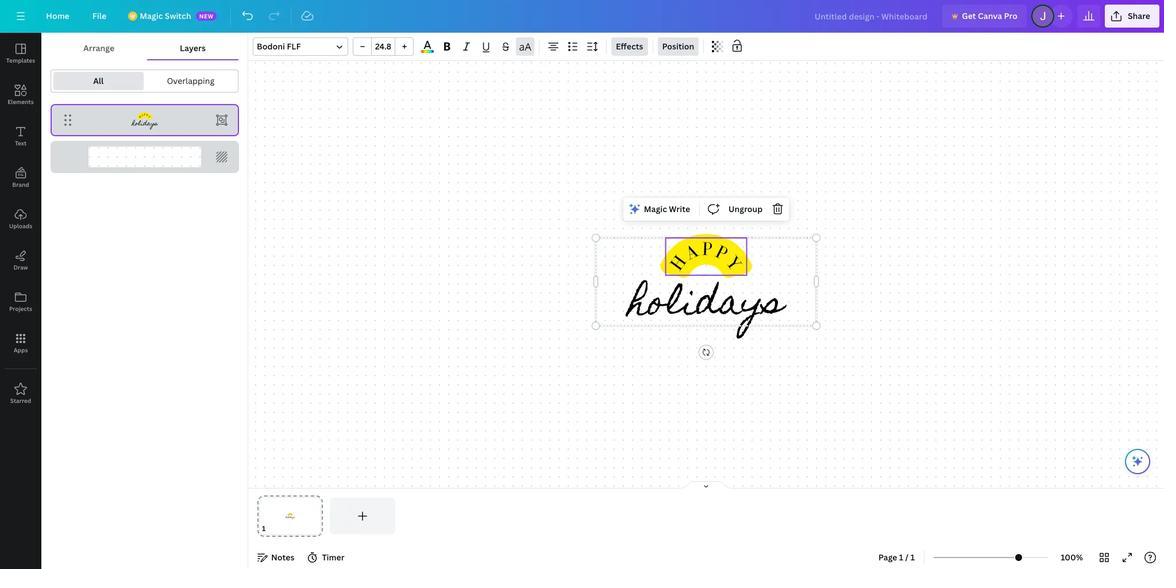 Task type: vqa. For each thing, say whether or not it's contained in the screenshot.
PROFILE at top
no



Task type: describe. For each thing, give the bounding box(es) containing it.
elements
[[8, 98, 34, 106]]

All button
[[53, 72, 143, 90]]

position button
[[658, 37, 699, 56]]

a inside a p p
[[682, 240, 702, 264]]

magic for magic write
[[644, 203, 668, 214]]

page 1 image
[[258, 498, 323, 535]]

write
[[669, 203, 691, 214]]

Design title text field
[[806, 5, 938, 28]]

share button
[[1106, 5, 1160, 28]]

arrange
[[83, 43, 114, 53]]

magic write
[[644, 203, 691, 214]]

h a p p y
[[138, 113, 152, 119]]

h for h
[[667, 251, 691, 274]]

100%
[[1062, 552, 1084, 563]]

get canva pro
[[963, 10, 1018, 21]]

starred button
[[0, 373, 41, 415]]

uploads button
[[0, 198, 41, 240]]

apps button
[[0, 323, 41, 364]]

home
[[46, 10, 69, 21]]

switch
[[165, 10, 191, 21]]

get
[[963, 10, 977, 21]]

text button
[[0, 116, 41, 157]]

ungroup
[[729, 203, 763, 214]]

1 1 from the left
[[900, 552, 904, 563]]

canva assistant image
[[1132, 455, 1145, 469]]

file button
[[83, 5, 116, 28]]

bodoni
[[257, 41, 285, 52]]

starred
[[10, 397, 31, 405]]

ungroup button
[[724, 200, 768, 218]]

get canva pro button
[[943, 5, 1027, 28]]

timer button
[[304, 549, 349, 567]]

2 1 from the left
[[911, 552, 915, 563]]

notes
[[271, 552, 295, 563]]

file
[[92, 10, 106, 21]]

hide pages image
[[679, 481, 734, 490]]

1 horizontal spatial y
[[723, 252, 747, 274]]

effects
[[616, 41, 644, 52]]



Task type: locate. For each thing, give the bounding box(es) containing it.
h for h a p p y
[[138, 115, 142, 119]]

group
[[353, 37, 414, 56]]

projects button
[[0, 281, 41, 323]]

bodoni flf button
[[253, 37, 348, 56]]

y inside h a p p y
[[148, 115, 152, 119]]

apps
[[14, 346, 28, 354]]

effects button
[[612, 37, 648, 56]]

magic inside button
[[644, 203, 668, 214]]

magic switch
[[140, 10, 191, 21]]

/
[[906, 552, 909, 563]]

p
[[144, 113, 146, 116], [146, 113, 149, 117], [702, 238, 714, 259], [713, 241, 732, 264]]

holidays for a
[[629, 269, 784, 342]]

h inside h a p p y
[[138, 115, 142, 119]]

templates
[[6, 56, 35, 64]]

a down write
[[682, 240, 702, 264]]

side panel tab list
[[0, 33, 41, 415]]

y down overlapping button
[[148, 115, 152, 119]]

0 horizontal spatial a
[[141, 113, 144, 117]]

1 horizontal spatial h
[[667, 251, 691, 274]]

1 horizontal spatial magic
[[644, 203, 668, 214]]

canva
[[979, 10, 1003, 21]]

color range image
[[422, 50, 434, 53]]

magic inside the main menu bar
[[140, 10, 163, 21]]

0 horizontal spatial holidays
[[132, 118, 158, 130]]

0 vertical spatial holidays
[[132, 118, 158, 130]]

position
[[663, 41, 695, 52]]

draw button
[[0, 240, 41, 281]]

magic write button
[[626, 200, 695, 218]]

a down all button
[[141, 113, 144, 117]]

magic left switch on the top left of the page
[[140, 10, 163, 21]]

draw
[[13, 263, 28, 271]]

y
[[148, 115, 152, 119], [723, 252, 747, 274]]

timer
[[322, 552, 345, 563]]

1 horizontal spatial a
[[682, 240, 702, 264]]

uploads
[[9, 222, 32, 230]]

main menu bar
[[0, 0, 1165, 33]]

layers button
[[147, 37, 239, 59]]

templates button
[[0, 33, 41, 74]]

holidays
[[132, 118, 158, 130], [629, 269, 784, 342]]

Overlapping button
[[146, 72, 236, 90]]

1
[[900, 552, 904, 563], [911, 552, 915, 563]]

1 vertical spatial y
[[723, 252, 747, 274]]

1 left /
[[900, 552, 904, 563]]

1 horizontal spatial holidays
[[629, 269, 784, 342]]

a p p
[[682, 238, 732, 264]]

brand
[[12, 181, 29, 189]]

projects
[[9, 305, 32, 313]]

0 vertical spatial h
[[138, 115, 142, 119]]

home link
[[37, 5, 79, 28]]

overlapping
[[167, 75, 215, 86]]

layers
[[180, 43, 206, 53]]

0 vertical spatial a
[[141, 113, 144, 117]]

h
[[138, 115, 142, 119], [667, 251, 691, 274]]

0 horizontal spatial y
[[148, 115, 152, 119]]

magic for magic switch
[[140, 10, 163, 21]]

bodoni flf
[[257, 41, 301, 52]]

text
[[15, 139, 27, 147]]

share
[[1129, 10, 1151, 21]]

0 horizontal spatial magic
[[140, 10, 163, 21]]

h down write
[[667, 251, 691, 274]]

brand button
[[0, 157, 41, 198]]

Page title text field
[[271, 523, 275, 535]]

0 horizontal spatial h
[[138, 115, 142, 119]]

0 horizontal spatial 1
[[900, 552, 904, 563]]

1 right /
[[911, 552, 915, 563]]

1 vertical spatial a
[[682, 240, 702, 264]]

1 vertical spatial h
[[667, 251, 691, 274]]

– – number field
[[375, 41, 392, 52]]

0 vertical spatial y
[[148, 115, 152, 119]]

all
[[93, 75, 104, 86]]

flf
[[287, 41, 301, 52]]

a
[[141, 113, 144, 117], [682, 240, 702, 264]]

elements button
[[0, 74, 41, 116]]

a inside h a p p y
[[141, 113, 144, 117]]

magic left write
[[644, 203, 668, 214]]

page
[[879, 552, 898, 563]]

h down all button
[[138, 115, 142, 119]]

magic
[[140, 10, 163, 21], [644, 203, 668, 214]]

0 vertical spatial magic
[[140, 10, 163, 21]]

100% button
[[1054, 549, 1091, 567]]

y down ungroup button
[[723, 252, 747, 274]]

1 vertical spatial holidays
[[629, 269, 784, 342]]

arrange button
[[51, 37, 147, 59]]

pro
[[1005, 10, 1018, 21]]

1 vertical spatial magic
[[644, 203, 668, 214]]

1 horizontal spatial 1
[[911, 552, 915, 563]]

page 1 / 1
[[879, 552, 915, 563]]

new
[[199, 12, 214, 20]]

notes button
[[253, 549, 299, 567]]

holidays for h
[[132, 118, 158, 130]]



